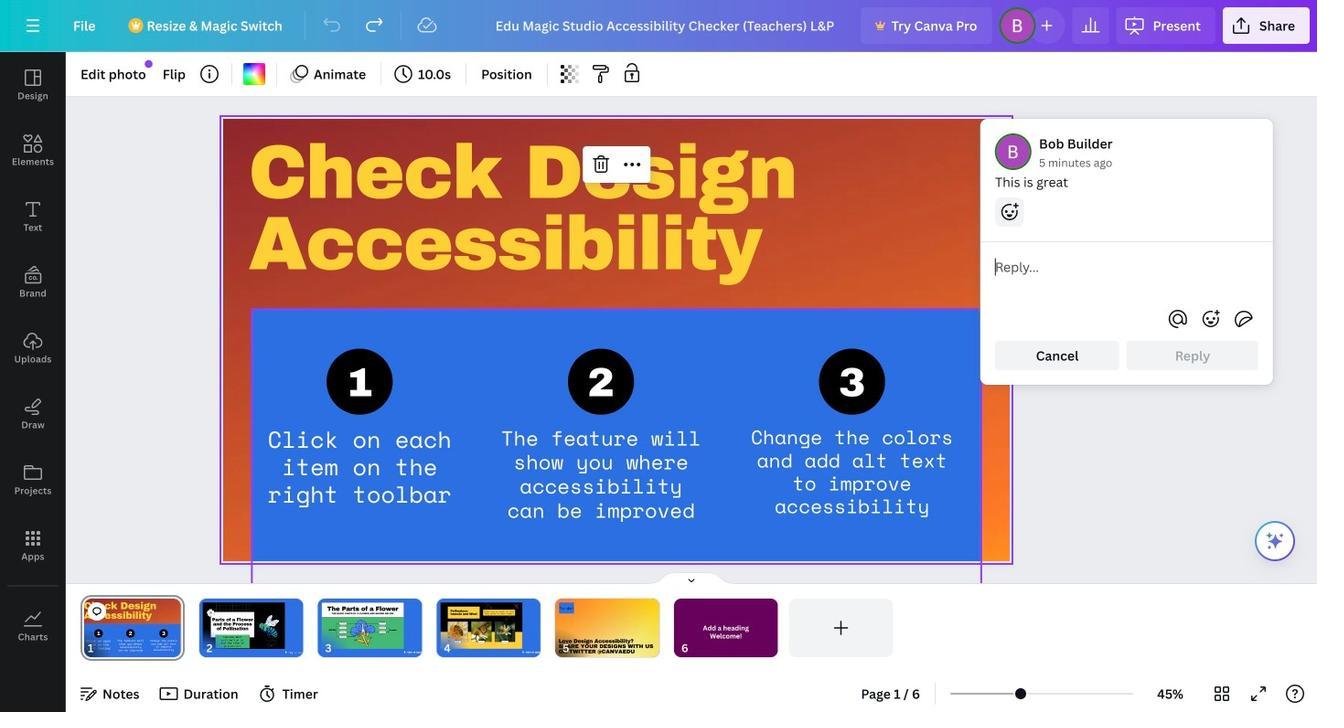 Task type: describe. For each thing, give the bounding box(es) containing it.
side panel tab list
[[0, 52, 66, 660]]

Zoom button
[[1141, 680, 1201, 709]]

canva assistant image
[[1265, 531, 1287, 553]]

page 1 image
[[81, 599, 185, 658]]

Design title text field
[[481, 7, 854, 44]]

hide pages image
[[648, 572, 736, 587]]



Task type: vqa. For each thing, say whether or not it's contained in the screenshot.
Duration
no



Task type: locate. For each thing, give the bounding box(es) containing it.
Page title text field
[[102, 640, 109, 658]]

no colour image
[[243, 63, 265, 85]]

Reply draft. Add a reply or @mention. text field
[[996, 257, 1259, 297]]

main menu bar
[[0, 0, 1318, 52]]



